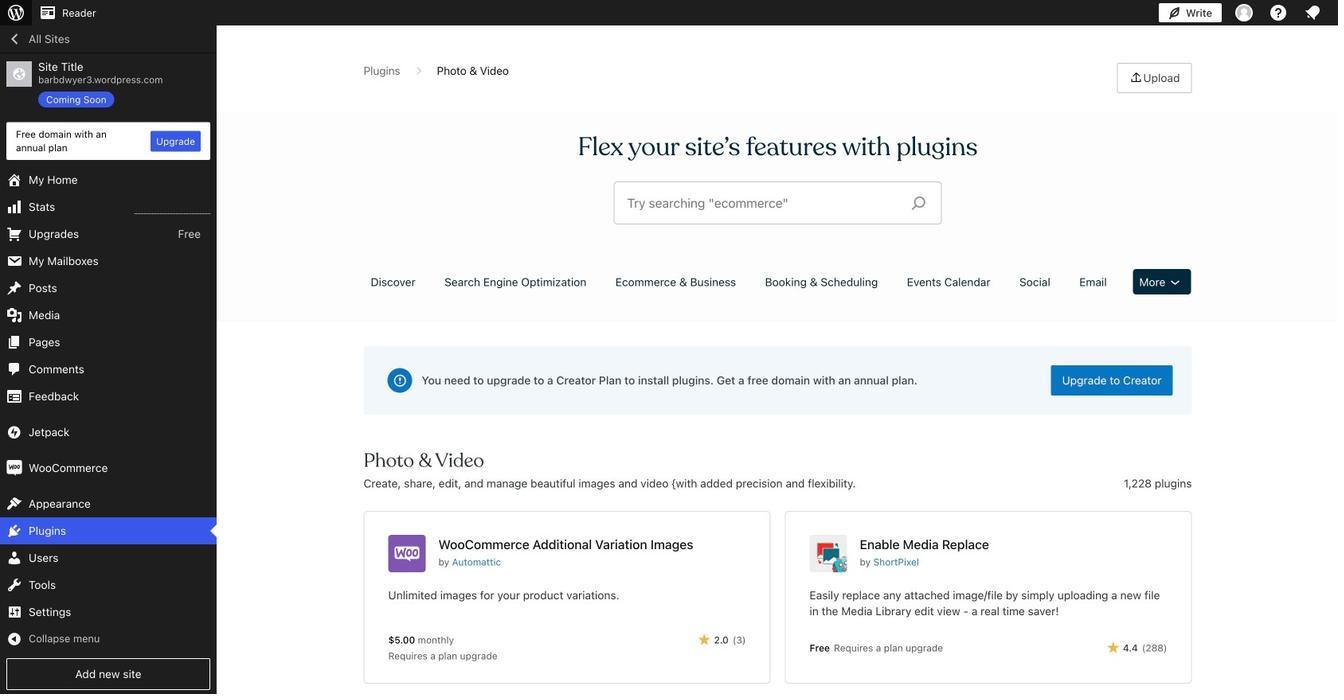 Task type: locate. For each thing, give the bounding box(es) containing it.
0 horizontal spatial plugin icon image
[[388, 535, 426, 573]]

main content
[[358, 63, 1198, 695]]

1 plugin icon image from the left
[[388, 535, 426, 573]]

my profile image
[[1236, 4, 1253, 22]]

help image
[[1269, 3, 1288, 22]]

plugin icon image
[[388, 535, 426, 573], [810, 535, 847, 573]]

2 img image from the top
[[6, 461, 22, 477]]

img image
[[6, 425, 22, 441], [6, 461, 22, 477]]

1 vertical spatial img image
[[6, 461, 22, 477]]

2 plugin icon image from the left
[[810, 535, 847, 573]]

0 vertical spatial img image
[[6, 425, 22, 441]]

1 img image from the top
[[6, 425, 22, 441]]

1 horizontal spatial plugin icon image
[[810, 535, 847, 573]]

None search field
[[615, 182, 941, 224]]



Task type: vqa. For each thing, say whether or not it's contained in the screenshot.
GROUP
no



Task type: describe. For each thing, give the bounding box(es) containing it.
manage your notifications image
[[1304, 3, 1323, 22]]

manage your sites image
[[6, 3, 25, 22]]

Search search field
[[627, 182, 899, 224]]

highest hourly views 0 image
[[135, 204, 210, 214]]

open search image
[[899, 192, 939, 214]]



